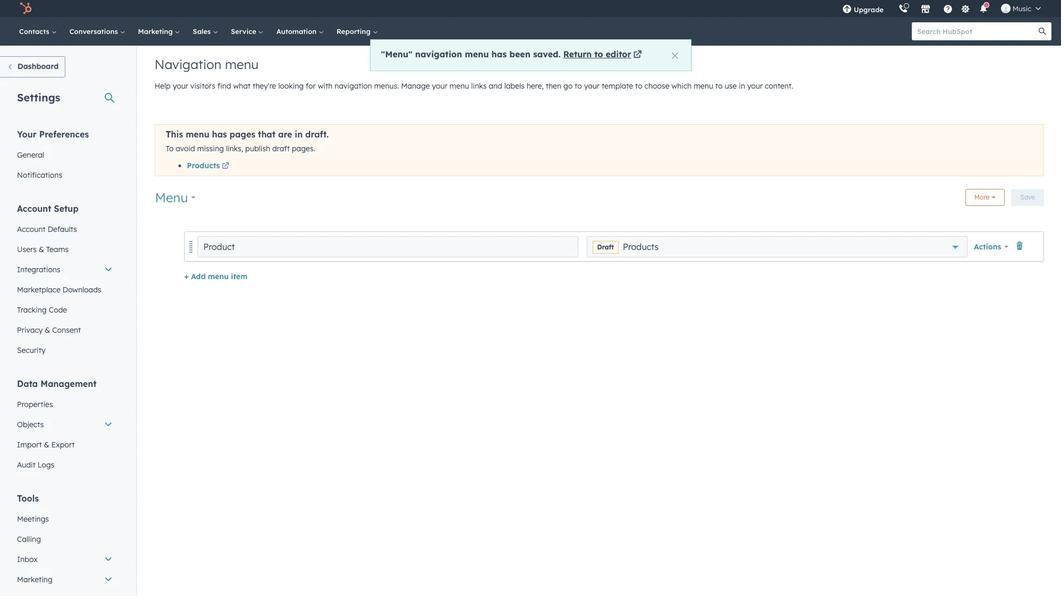 Task type: vqa. For each thing, say whether or not it's contained in the screenshot.
Account Setup "element"
yes



Task type: describe. For each thing, give the bounding box(es) containing it.
audit logs link
[[11, 455, 119, 475]]

this menu has pages that are in draft. to avoid missing links, publish draft pages.
[[166, 129, 329, 153]]

data management element
[[11, 378, 119, 475]]

2 your from the left
[[432, 81, 448, 91]]

objects
[[17, 420, 44, 430]]

account setup
[[17, 203, 78, 214]]

menu containing music
[[835, 0, 1048, 17]]

privacy & consent
[[17, 326, 81, 335]]

find
[[217, 81, 231, 91]]

marketing inside button
[[17, 575, 52, 585]]

tools
[[17, 493, 39, 504]]

then
[[546, 81, 561, 91]]

link opens in a new window image for return to editor
[[633, 51, 642, 59]]

hubspot image
[[19, 2, 32, 15]]

automation
[[276, 27, 319, 36]]

+ add menu item
[[184, 272, 248, 282]]

notifications image
[[979, 5, 988, 14]]

are
[[278, 129, 292, 140]]

settings image
[[961, 5, 971, 14]]

teams
[[46, 245, 69, 254]]

service link
[[225, 17, 270, 46]]

for
[[306, 81, 316, 91]]

import & export
[[17, 440, 75, 450]]

here,
[[527, 81, 544, 91]]

conversations
[[69, 27, 120, 36]]

users
[[17, 245, 37, 254]]

more button
[[966, 189, 1005, 206]]

1 horizontal spatial products
[[623, 241, 659, 252]]

marketplace downloads
[[17, 285, 101, 295]]

in inside this menu has pages that are in draft. to avoid missing links, publish draft pages.
[[295, 129, 303, 140]]

your preferences element
[[11, 129, 119, 185]]

search image
[[1039, 28, 1046, 35]]

dashboard
[[18, 62, 59, 71]]

and
[[489, 81, 502, 91]]

item
[[231, 272, 248, 282]]

tracking code
[[17, 305, 67, 315]]

choose
[[645, 81, 670, 91]]

help
[[155, 81, 171, 91]]

service
[[231, 27, 258, 36]]

has inside this menu has pages that are in draft. to avoid missing links, publish draft pages.
[[212, 129, 227, 140]]

notifications
[[17, 170, 62, 180]]

account defaults
[[17, 225, 77, 234]]

manage
[[401, 81, 430, 91]]

0 vertical spatial marketing
[[138, 27, 175, 36]]

your preferences
[[17, 129, 89, 140]]

users & teams
[[17, 245, 69, 254]]

calling icon button
[[894, 2, 912, 15]]

integrations button
[[11, 260, 119, 280]]

draft.
[[305, 129, 329, 140]]

conversations link
[[63, 17, 132, 46]]

3 your from the left
[[584, 81, 600, 91]]

export
[[51, 440, 75, 450]]

inbox button
[[11, 550, 119, 570]]

link opens in a new window image for products
[[222, 162, 229, 170]]

they're
[[253, 81, 276, 91]]

setup
[[54, 203, 78, 214]]

hubspot link
[[13, 2, 40, 15]]

help your visitors find what they're looking for with navigation menus. manage your menu links and labels here, then go to your template to choose which menu to use in your content.
[[155, 81, 793, 91]]

to
[[166, 144, 174, 153]]

automation link
[[270, 17, 330, 46]]

account setup element
[[11, 203, 119, 361]]

that
[[258, 129, 276, 140]]

menus.
[[374, 81, 399, 91]]

upgrade image
[[842, 5, 852, 14]]

pages
[[230, 129, 255, 140]]

avoid
[[176, 144, 195, 153]]

meetings link
[[11, 509, 119, 530]]

actions button
[[974, 239, 1009, 254]]

0 vertical spatial in
[[739, 81, 745, 91]]

more
[[975, 193, 990, 201]]

Search HubSpot search field
[[912, 22, 1042, 40]]

properties
[[17, 400, 53, 410]]

pages.
[[292, 144, 315, 153]]

marketplaces button
[[915, 0, 937, 17]]

logs
[[38, 460, 54, 470]]

content.
[[765, 81, 793, 91]]

security link
[[11, 340, 119, 361]]

consent
[[52, 326, 81, 335]]

draft
[[597, 243, 614, 251]]

security
[[17, 346, 45, 355]]

your
[[17, 129, 37, 140]]

visitors
[[190, 81, 215, 91]]

+ add menu item button
[[184, 270, 248, 283]]

music
[[1013, 4, 1031, 13]]

upgrade
[[854, 5, 884, 14]]

audit
[[17, 460, 36, 470]]

save button
[[1011, 189, 1044, 206]]

marketplace
[[17, 285, 60, 295]]



Task type: locate. For each thing, give the bounding box(es) containing it.
data management
[[17, 379, 97, 389]]

tools element
[[11, 493, 119, 596]]

help button
[[939, 0, 957, 17]]

publish
[[245, 144, 270, 153]]

0 horizontal spatial products
[[187, 161, 220, 170]]

your left content.
[[747, 81, 763, 91]]

your right manage
[[432, 81, 448, 91]]

to
[[594, 49, 603, 59], [594, 49, 603, 59], [575, 81, 582, 91], [635, 81, 642, 91], [715, 81, 723, 91]]

link opens in a new window image for return to editor
[[633, 51, 642, 59]]

with
[[318, 81, 333, 91]]

1 vertical spatial in
[[295, 129, 303, 140]]

& left export
[[44, 440, 49, 450]]

preferences
[[39, 129, 89, 140]]

menu button
[[155, 189, 196, 207]]

0 horizontal spatial marketing
[[17, 575, 52, 585]]

import & export link
[[11, 435, 119, 455]]

link opens in a new window image
[[633, 51, 642, 59], [633, 51, 642, 59], [222, 161, 229, 172]]

draft
[[272, 144, 290, 153]]

& right the users
[[39, 245, 44, 254]]

account
[[17, 203, 51, 214], [17, 225, 46, 234]]

1 horizontal spatial in
[[739, 81, 745, 91]]

what
[[233, 81, 251, 91]]

general link
[[11, 145, 119, 165]]

0 vertical spatial products
[[187, 161, 220, 170]]

navigation menu
[[155, 56, 259, 72]]

& inside privacy & consent link
[[45, 326, 50, 335]]

your right the go
[[584, 81, 600, 91]]

account for account defaults
[[17, 225, 46, 234]]

notifications link
[[11, 165, 119, 185]]

account for account setup
[[17, 203, 51, 214]]

link opens in a new window image
[[633, 51, 642, 59], [633, 51, 642, 59], [222, 162, 229, 170]]

sales
[[193, 27, 213, 36]]

links
[[471, 81, 487, 91]]

integrations
[[17, 265, 60, 275]]

link opens in a new window image inside the products link
[[222, 162, 229, 170]]

tracking code link
[[11, 300, 119, 320]]

in right use
[[739, 81, 745, 91]]

account up the users
[[17, 225, 46, 234]]

saved.
[[533, 49, 561, 59], [533, 49, 561, 59]]

alert
[[370, 39, 691, 71], [370, 39, 691, 71]]

0 horizontal spatial in
[[295, 129, 303, 140]]

reporting
[[337, 27, 373, 36]]

code
[[49, 305, 67, 315]]

account inside account defaults link
[[17, 225, 46, 234]]

navigation
[[415, 49, 462, 59], [415, 49, 462, 59], [335, 81, 372, 91]]

account defaults link
[[11, 219, 119, 240]]

your right help
[[173, 81, 188, 91]]

products right draft
[[623, 241, 659, 252]]

users & teams link
[[11, 240, 119, 260]]

has
[[492, 49, 507, 59], [492, 49, 507, 59], [212, 129, 227, 140]]

tracking
[[17, 305, 47, 315]]

close image
[[672, 53, 678, 59], [672, 53, 678, 59]]

missing
[[197, 144, 224, 153]]

link opens in a new window image inside the products link
[[222, 161, 229, 172]]

import
[[17, 440, 42, 450]]

calling
[[17, 535, 41, 544]]

marketing link
[[132, 17, 186, 46]]

link opens in a new window image for products
[[222, 161, 229, 172]]

1 account from the top
[[17, 203, 51, 214]]

return to editor button
[[563, 49, 644, 59], [563, 49, 644, 59]]

"
[[381, 49, 385, 59], [381, 49, 385, 59], [408, 49, 412, 59], [408, 49, 412, 59]]

& inside the import & export "link"
[[44, 440, 49, 450]]

marketplace downloads link
[[11, 280, 119, 300]]

calling link
[[11, 530, 119, 550]]

menu item
[[891, 0, 893, 17]]

objects button
[[11, 415, 119, 435]]

been
[[510, 49, 530, 59], [510, 49, 530, 59]]

notifications button
[[975, 0, 993, 17]]

contacts link
[[13, 17, 63, 46]]

privacy & consent link
[[11, 320, 119, 340]]

1 vertical spatial &
[[45, 326, 50, 335]]

template
[[602, 81, 633, 91]]

& for teams
[[39, 245, 44, 254]]

downloads
[[63, 285, 101, 295]]

2 vertical spatial &
[[44, 440, 49, 450]]

looking
[[278, 81, 304, 91]]

links,
[[226, 144, 243, 153]]

marketing down inbox
[[17, 575, 52, 585]]

marketing up navigation
[[138, 27, 175, 36]]

settings
[[17, 91, 60, 104]]

which
[[672, 81, 692, 91]]

+
[[184, 272, 189, 282]]

return to editor
[[563, 49, 631, 59], [563, 49, 631, 59]]

2 account from the top
[[17, 225, 46, 234]]

management
[[40, 379, 97, 389]]

& inside users & teams link
[[39, 245, 44, 254]]

menu inside this menu has pages that are in draft. to avoid missing links, publish draft pages.
[[186, 129, 209, 140]]

defaults
[[48, 225, 77, 234]]

0 vertical spatial account
[[17, 203, 51, 214]]

products link
[[187, 161, 231, 172]]

sales link
[[186, 17, 225, 46]]

search button
[[1034, 22, 1052, 40]]

4 your from the left
[[747, 81, 763, 91]]

1 vertical spatial account
[[17, 225, 46, 234]]

go
[[563, 81, 573, 91]]

inbox
[[17, 555, 38, 565]]

menu
[[465, 49, 489, 59], [465, 49, 489, 59], [225, 56, 259, 72], [450, 81, 469, 91], [694, 81, 713, 91], [186, 129, 209, 140], [208, 272, 229, 282]]

save
[[1020, 193, 1035, 201]]

greg robinson image
[[1001, 4, 1011, 13]]

general
[[17, 150, 44, 160]]

meetings
[[17, 515, 49, 524]]

this
[[166, 129, 183, 140]]

products down missing
[[187, 161, 220, 170]]

dashboard link
[[0, 56, 66, 78]]

privacy
[[17, 326, 43, 335]]

1 vertical spatial products
[[623, 241, 659, 252]]

settings link
[[959, 3, 972, 14]]

account up "account defaults"
[[17, 203, 51, 214]]

menu inside button
[[208, 272, 229, 282]]

editor
[[606, 49, 631, 59], [606, 49, 631, 59]]

properties link
[[11, 395, 119, 415]]

& for consent
[[45, 326, 50, 335]]

navigation
[[155, 56, 222, 72]]

help image
[[943, 5, 953, 14]]

in right are
[[295, 129, 303, 140]]

0 vertical spatial &
[[39, 245, 44, 254]]

use
[[725, 81, 737, 91]]

1 vertical spatial marketing
[[17, 575, 52, 585]]

1 your from the left
[[173, 81, 188, 91]]

menu
[[385, 49, 408, 59], [385, 49, 408, 59], [155, 190, 188, 206]]

menu inside menu popup button
[[155, 190, 188, 206]]

& for export
[[44, 440, 49, 450]]

Menu item label text field
[[198, 236, 578, 257]]

menu
[[835, 0, 1048, 17]]

data
[[17, 379, 38, 389]]

& right privacy
[[45, 326, 50, 335]]

1 horizontal spatial marketing
[[138, 27, 175, 36]]

marketplaces image
[[921, 5, 930, 14]]

calling icon image
[[899, 4, 908, 14]]



